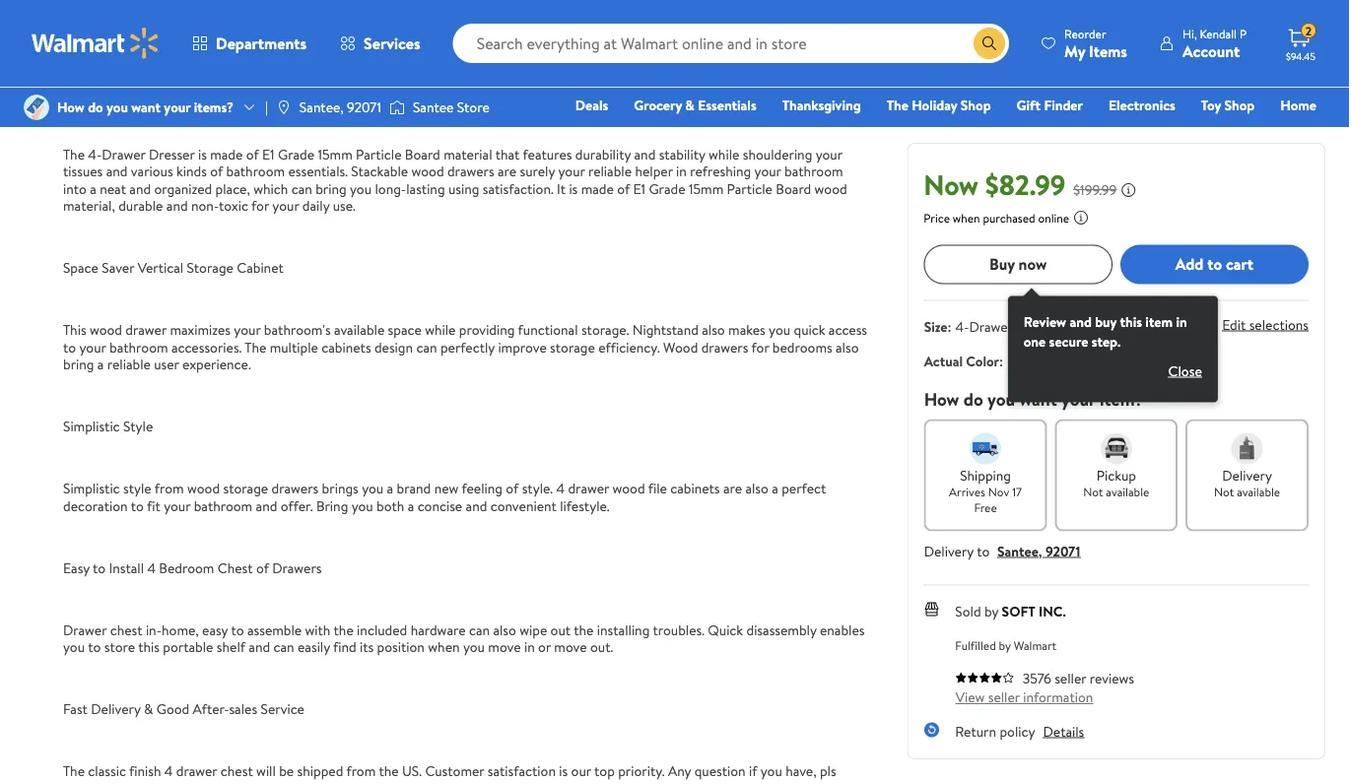 Task type: describe. For each thing, give the bounding box(es) containing it.
when inside drawer chest in-home, easy to assemble with the included hardware can also wipe out the installing troubles. quick disassembly enables you to store this portable shelf and can easily find its position when you move in or move out.
[[428, 638, 460, 657]]

from
[[155, 479, 184, 498]]

simplistic style from wood storage drawers brings you a brand new feeling of style. 4 drawer wood file cabinets are also a perfect decoration to fit your bathroom and offer. bring you both a concise and convenient lifestyle.
[[63, 479, 826, 515]]

to right "easy" at the left of page
[[231, 620, 244, 640]]

do for how do you want your items?
[[88, 98, 103, 117]]

of up which
[[246, 144, 259, 164]]

not for pickup
[[1084, 484, 1104, 501]]

the left the holiday
[[887, 96, 909, 115]]

surely
[[520, 162, 555, 181]]

wood left "using"
[[412, 162, 444, 181]]

your right surely
[[558, 162, 585, 181]]

in left "many"
[[99, 20, 109, 39]]

you right brings
[[362, 479, 384, 498]]

4- inside the 4-drawer dresser is made of e1 grade 15mm particle board material that features durability and stability while shouldering your tissues and various kinds of bathroom essentials. stackable wood drawers are surely your reliable helper in refreshing your bathroom into a neat and organized place, which can bring you long-lasting using satisfaction. it is made of e1 grade 15mm particle board wood material, durable and non-toxic for your daily use.
[[88, 144, 102, 164]]

departments
[[216, 33, 307, 54]]

and up departments
[[246, 3, 268, 22]]

how for how do you want your item?
[[924, 387, 960, 411]]

many
[[113, 20, 145, 39]]

drawers inside the simplistic style from wood storage drawers brings you a brand new feeling of style. 4 drawer wood file cabinets are also a perfect decoration to fit your bathroom and offer. bring you both a concise and convenient lifestyle.
[[272, 479, 319, 498]]

in up walmart image
[[63, 3, 74, 22]]

1 horizontal spatial 15mm
[[689, 179, 724, 198]]

your left item?
[[1062, 387, 1096, 411]]

policy
[[1000, 722, 1036, 741]]

and right neat at top
[[129, 179, 151, 198]]

and left non-
[[166, 196, 188, 215]]

1 horizontal spatial made
[[581, 179, 614, 198]]

storage inside this wood drawer maximizes your bathroom's available space while providing functional storage. nightstand also makes you quick access to your bathroom accessories. the multiple cabinets design can perfectly improve storage efficiency. wood drawers for bedrooms also bring a reliable user experience.
[[550, 338, 595, 357]]

view seller information link
[[956, 688, 1094, 707]]

0 horizontal spatial made
[[210, 144, 243, 164]]

perfectly
[[441, 338, 495, 357]]

toy shop
[[1202, 96, 1255, 115]]

chest
[[218, 558, 253, 578]]

decoration
[[63, 496, 128, 515]]

1 vertical spatial 4-
[[956, 317, 969, 336]]

material,
[[63, 196, 115, 215]]

neat
[[100, 179, 126, 198]]

of left helper
[[617, 179, 630, 198]]

can inside the 4-drawer dresser is made of e1 grade 15mm particle board material that features durability and stability while shouldering your tissues and various kinds of bathroom essentials. stackable wood drawers are surely your reliable helper in refreshing your bathroom into a neat and organized place, which can bring you long-lasting using satisfaction. it is made of e1 grade 15mm particle board wood material, durable and non-toxic for your daily use.
[[291, 179, 312, 198]]

walmart image
[[32, 28, 160, 59]]

0 horizontal spatial :
[[948, 317, 952, 336]]

bathroom up toxic
[[226, 162, 285, 181]]

you left both
[[352, 496, 373, 515]]

to left store
[[88, 638, 101, 657]]

your left the daily
[[272, 196, 299, 215]]

wood inside this wood drawer maximizes your bathroom's available space while providing functional storage. nightstand also makes you quick access to your bathroom accessories. the multiple cabinets design can perfectly improve storage efficiency. wood drawers for bedrooms also bring a reliable user experience.
[[90, 320, 122, 339]]

walmart+ link
[[1249, 122, 1326, 143]]

refreshing
[[690, 162, 751, 181]]

storing
[[609, 0, 651, 5]]

0 vertical spatial board
[[405, 144, 440, 164]]

1 shop from the left
[[961, 96, 991, 115]]

fashion
[[1019, 123, 1064, 142]]

how for how do you want your items?
[[57, 98, 85, 117]]

storage inside the simplistic style from wood storage drawers brings you a brand new feeling of style. 4 drawer wood file cabinets are also a perfect decoration to fit your bathroom and offer. bring you both a concise and convenient lifestyle.
[[223, 479, 268, 498]]

a inside features 4 removable drawers; use in or out of the closet and keep clutter under control by storing all of your clothing and accessories in one convenient place; store and organize workout gear, leggings, yoga pants, sweaters, linens, and more; the vertical design fits easily in many locations throughout the home; use as a nightstand and keep your alarm clock, journal, glasses close at hand.
[[381, 20, 387, 39]]

1 vertical spatial use
[[340, 20, 362, 39]]

also inside the simplistic style from wood storage drawers brings you a brand new feeling of style. 4 drawer wood file cabinets are also a perfect decoration to fit your bathroom and offer. bring you both a concise and convenient lifestyle.
[[746, 479, 769, 498]]

sweaters,
[[537, 3, 593, 22]]

walmart+
[[1258, 123, 1317, 142]]

online
[[1039, 209, 1070, 226]]

the left installing
[[574, 620, 594, 640]]

to down free
[[977, 541, 990, 561]]

sold by soft inc.
[[956, 602, 1067, 621]]

debit
[[1199, 123, 1233, 142]]

bathroom down thanksgiving
[[785, 162, 843, 181]]

the 4-drawer dresser is made of e1 grade 15mm particle board material that features durability and stability while shouldering your tissues and various kinds of bathroom essentials. stackable wood drawers are surely your reliable helper in refreshing your bathroom into a neat and organized place, which can bring you long-lasting using satisfaction. it is made of e1 grade 15mm particle board wood material, durable and non-toxic for your daily use.
[[63, 144, 848, 215]]

delivery for to
[[924, 541, 974, 561]]

now $82.99
[[924, 165, 1066, 204]]

available inside this wood drawer maximizes your bathroom's available space while providing functional storage. nightstand also makes you quick access to your bathroom accessories. the multiple cabinets design can perfectly improve storage efficiency. wood drawers for bedrooms also bring a reliable user experience.
[[334, 320, 385, 339]]

drawer inside this wood drawer maximizes your bathroom's available space while providing functional storage. nightstand also makes you quick access to your bathroom accessories. the multiple cabinets design can perfectly improve storage efficiency. wood drawers for bedrooms also bring a reliable user experience.
[[126, 320, 167, 339]]

also left makes
[[702, 320, 725, 339]]

stability
[[659, 144, 706, 164]]

and right new
[[466, 496, 487, 515]]

now
[[1019, 253, 1047, 275]]

bring inside the 4-drawer dresser is made of e1 grade 15mm particle board material that features durability and stability while shouldering your tissues and various kinds of bathroom essentials. stackable wood drawers are surely your reliable helper in refreshing your bathroom into a neat and organized place, which can bring you long-lasting using satisfaction. it is made of e1 grade 15mm particle board wood material, durable and non-toxic for your daily use.
[[316, 179, 347, 198]]

and left more;
[[637, 3, 658, 22]]

1 horizontal spatial keep
[[482, 20, 510, 39]]

1 vertical spatial is
[[569, 179, 578, 198]]

perfect
[[782, 479, 826, 498]]

of up home;
[[329, 0, 342, 5]]

your inside the simplistic style from wood storage drawers brings you a brand new feeling of style. 4 drawer wood file cabinets are also a perfect decoration to fit your bathroom and offer. bring you both a concise and convenient lifestyle.
[[164, 496, 191, 515]]

of right kinds
[[210, 162, 223, 181]]

1 horizontal spatial grade
[[649, 179, 686, 198]]

journal,
[[618, 20, 662, 39]]

concise
[[418, 496, 463, 515]]

all
[[654, 0, 668, 5]]

intent image for pickup image
[[1101, 433, 1133, 465]]

shipping
[[960, 466, 1011, 485]]

 image for santee store
[[389, 98, 405, 117]]

pickup not available
[[1084, 466, 1150, 501]]

both
[[377, 496, 405, 515]]

a left brand
[[387, 479, 393, 498]]

are inside the 4-drawer dresser is made of e1 grade 15mm particle board material that features durability and stability while shouldering your tissues and various kinds of bathroom essentials. stackable wood drawers are surely your reliable helper in refreshing your bathroom into a neat and organized place, which can bring you long-lasting using satisfaction. it is made of e1 grade 15mm particle board wood material, durable and non-toxic for your daily use.
[[498, 162, 517, 181]]

the left home;
[[276, 20, 296, 39]]

a right both
[[408, 496, 414, 515]]

of right the "all"
[[671, 0, 684, 5]]

learn more about strikethrough prices image
[[1122, 182, 1137, 197]]

accessories.
[[171, 338, 242, 357]]

install
[[109, 558, 144, 578]]

sales
[[229, 700, 257, 719]]

sturdy
[[63, 82, 102, 101]]

to right easy at the left bottom
[[93, 558, 106, 578]]

you inside the 4-drawer dresser is made of e1 grade 15mm particle board material that features durability and stability while shouldering your tissues and various kinds of bathroom essentials. stackable wood drawers are surely your reliable helper in refreshing your bathroom into a neat and organized place, which can bring you long-lasting using satisfaction. it is made of e1 grade 15mm particle board wood material, durable and non-toxic for your daily use.
[[350, 179, 372, 198]]

out.
[[591, 638, 614, 657]]

1 vertical spatial e1
[[633, 179, 646, 198]]

one debit
[[1166, 123, 1233, 142]]

design inside this wood drawer maximizes your bathroom's available space while providing functional storage. nightstand also makes you quick access to your bathroom accessories. the multiple cabinets design can perfectly improve storage efficiency. wood drawers for bedrooms also bring a reliable user experience.
[[375, 338, 413, 357]]

item?
[[1100, 387, 1144, 411]]

now
[[924, 165, 979, 204]]

simplistic for simplistic style
[[63, 417, 120, 436]]

can left with on the left of page
[[274, 638, 294, 657]]

home fashion
[[1019, 96, 1317, 142]]

that
[[496, 144, 520, 164]]

the holiday shop
[[887, 96, 991, 115]]

kinds
[[176, 162, 207, 181]]

the left closet
[[345, 0, 365, 5]]

0 horizontal spatial santee,
[[300, 98, 344, 117]]

3576
[[1023, 669, 1052, 688]]

vertical
[[725, 3, 769, 22]]

nightstand
[[391, 20, 454, 39]]

style
[[123, 479, 151, 498]]

1 horizontal spatial santee,
[[998, 541, 1043, 561]]

and left stability
[[634, 144, 656, 164]]

home link
[[1272, 95, 1326, 116]]

by inside features 4 removable drawers; use in or out of the closet and keep clutter under control by storing all of your clothing and accessories in one convenient place; store and organize workout gear, leggings, yoga pants, sweaters, linens, and more; the vertical design fits easily in many locations throughout the home; use as a nightstand and keep your alarm clock, journal, glasses close at hand.
[[592, 0, 606, 5]]

and up the hand.
[[769, 0, 791, 5]]

drawers inside the 4-drawer dresser is made of e1 grade 15mm particle board material that features durability and stability while shouldering your tissues and various kinds of bathroom essentials. stackable wood drawers are surely your reliable helper in refreshing your bathroom into a neat and organized place, which can bring you long-lasting using satisfaction. it is made of e1 grade 15mm particle board wood material, durable and non-toxic for your daily use.
[[447, 162, 495, 181]]

drawer inside the 4-drawer dresser is made of e1 grade 15mm particle board material that features durability and stability while shouldering your tissues and various kinds of bathroom essentials. stackable wood drawers are surely your reliable helper in refreshing your bathroom into a neat and organized place, which can bring you long-lasting using satisfaction. it is made of e1 grade 15mm particle board wood material, durable and non-toxic for your daily use.
[[102, 144, 145, 164]]

reliable inside this wood drawer maximizes your bathroom's available space while providing functional storage. nightstand also makes you quick access to your bathroom accessories. the multiple cabinets design can perfectly improve storage efficiency. wood drawers for bedrooms also bring a reliable user experience.
[[107, 355, 151, 374]]

0 horizontal spatial is
[[198, 144, 207, 164]]

your right sleek
[[164, 98, 191, 117]]

your left user
[[79, 338, 106, 357]]

add
[[1176, 253, 1204, 275]]

walmart
[[1014, 637, 1057, 654]]

2 vertical spatial 4
[[147, 558, 156, 578]]

durability
[[576, 144, 631, 164]]

hardware
[[411, 620, 466, 640]]

to inside 'button'
[[1208, 253, 1223, 275]]

seller for view
[[989, 688, 1020, 707]]

gift finder link
[[1008, 95, 1092, 116]]

0 vertical spatial use
[[250, 0, 272, 5]]

pants,
[[498, 3, 534, 22]]

while inside the 4-drawer dresser is made of e1 grade 15mm particle board material that features durability and stability while shouldering your tissues and various kinds of bathroom essentials. stackable wood drawers are surely your reliable helper in refreshing your bathroom into a neat and organized place, which can bring you long-lasting using satisfaction. it is made of e1 grade 15mm particle board wood material, durable and non-toxic for your daily use.
[[709, 144, 740, 164]]

this inside review and buy this item in one secure step.
[[1121, 312, 1143, 331]]

santee store
[[413, 98, 490, 117]]

you left store
[[63, 638, 85, 657]]

1 horizontal spatial &
[[686, 96, 695, 115]]

1 vertical spatial store
[[457, 98, 490, 117]]

disassembly
[[747, 620, 817, 640]]

0 horizontal spatial 92071
[[347, 98, 381, 117]]

the inside this wood drawer maximizes your bathroom's available space while providing functional storage. nightstand also makes you quick access to your bathroom accessories. the multiple cabinets design can perfectly improve storage efficiency. wood drawers for bedrooms also bring a reliable user experience.
[[245, 338, 266, 357]]

seller for 3576
[[1055, 669, 1087, 688]]

a inside the 4-drawer dresser is made of e1 grade 15mm particle board material that features durability and stability while shouldering your tissues and various kinds of bathroom essentials. stackable wood drawers are surely your reliable helper in refreshing your bathroom into a neat and organized place, which can bring you long-lasting using satisfaction. it is made of e1 grade 15mm particle board wood material, durable and non-toxic for your daily use.
[[90, 179, 96, 198]]

santee
[[413, 98, 454, 117]]

you left wipe
[[463, 638, 485, 657]]

space
[[388, 320, 422, 339]]

wood down thanksgiving
[[815, 179, 848, 198]]

items?
[[194, 98, 234, 117]]

fashion link
[[1010, 122, 1073, 143]]

can right hardware
[[469, 620, 490, 640]]

2 move from the left
[[554, 638, 587, 657]]

cart
[[1226, 253, 1254, 275]]

its
[[360, 638, 374, 657]]

your up experience.
[[234, 320, 261, 339]]

find
[[333, 638, 357, 657]]

available for delivery
[[1237, 484, 1281, 501]]

1 horizontal spatial when
[[953, 209, 981, 226]]

alarm
[[544, 20, 577, 39]]

color
[[966, 352, 1000, 371]]

holiday
[[912, 96, 958, 115]]

your right refreshing
[[755, 162, 781, 181]]

feeling
[[462, 479, 503, 498]]

4 inside the simplistic style from wood storage drawers brings you a brand new feeling of style. 4 drawer wood file cabinets are also a perfect decoration to fit your bathroom and offer. bring you both a concise and convenient lifestyle.
[[557, 479, 565, 498]]

and left the offer.
[[256, 496, 277, 515]]

a left perfect
[[772, 479, 779, 498]]

quick
[[794, 320, 826, 339]]

control
[[545, 0, 589, 5]]

inc.
[[1039, 602, 1067, 621]]

out inside drawer chest in-home, easy to assemble with the included hardware can also wipe out the installing troubles. quick disassembly enables you to store this portable shelf and can easily find its position when you move in or move out.
[[551, 620, 571, 640]]

1 vertical spatial :
[[1000, 352, 1004, 371]]

wood left the "file"
[[613, 479, 645, 498]]

drawers inside this wood drawer maximizes your bathroom's available space while providing functional storage. nightstand also makes you quick access to your bathroom accessories. the multiple cabinets design can perfectly improve storage efficiency. wood drawers for bedrooms also bring a reliable user experience.
[[702, 338, 749, 357]]

storage.
[[582, 320, 629, 339]]

0 vertical spatial 15mm
[[318, 144, 353, 164]]

cabinets inside this wood drawer maximizes your bathroom's available space while providing functional storage. nightstand also makes you quick access to your bathroom accessories. the multiple cabinets design can perfectly improve storage efficiency. wood drawers for bedrooms also bring a reliable user experience.
[[322, 338, 371, 357]]

good
[[156, 700, 190, 719]]

your down thanksgiving link
[[816, 144, 843, 164]]

store inside features 4 removable drawers; use in or out of the closet and keep clutter under control by storing all of your clothing and accessories in one convenient place; store and organize workout gear, leggings, yoga pants, sweaters, linens, and more; the vertical design fits easily in many locations throughout the home; use as a nightstand and keep your alarm clock, journal, glasses close at hand.
[[211, 3, 243, 22]]

portable
[[163, 638, 213, 657]]

hand.
[[759, 20, 791, 39]]

more;
[[661, 3, 697, 22]]

and down clutter
[[457, 20, 479, 39]]

material
[[444, 144, 492, 164]]

review
[[1024, 312, 1067, 331]]

1 horizontal spatial 92071
[[1046, 541, 1081, 561]]

store
[[104, 638, 135, 657]]

and left sleek
[[105, 82, 127, 101]]

also right quick
[[836, 338, 859, 357]]

bathroom inside this wood drawer maximizes your bathroom's available space while providing functional storage. nightstand also makes you quick access to your bathroom accessories. the multiple cabinets design can perfectly improve storage efficiency. wood drawers for bedrooms also bring a reliable user experience.
[[109, 338, 168, 357]]

$199.99
[[1074, 180, 1118, 199]]

2 shop from the left
[[1225, 96, 1255, 115]]

0 horizontal spatial &
[[144, 700, 153, 719]]

your up glasses
[[687, 0, 714, 5]]

of right chest
[[256, 558, 269, 578]]



Task type: vqa. For each thing, say whether or not it's contained in the screenshot.
2nd "2-" from the right
no



Task type: locate. For each thing, give the bounding box(es) containing it.
in inside the 4-drawer dresser is made of e1 grade 15mm particle board material that features durability and stability while shouldering your tissues and various kinds of bathroom essentials. stackable wood drawers are surely your reliable helper in refreshing your bathroom into a neat and organized place, which can bring you long-lasting using satisfaction. it is made of e1 grade 15mm particle board wood material, durable and non-toxic for your daily use.
[[676, 162, 687, 181]]

easily inside features 4 removable drawers; use in or out of the closet and keep clutter under control by storing all of your clothing and accessories in one convenient place; store and organize workout gear, leggings, yoga pants, sweaters, linens, and more; the vertical design fits easily in many locations throughout the home; use as a nightstand and keep your alarm clock, journal, glasses close at hand.
[[63, 20, 96, 39]]

0 horizontal spatial design
[[375, 338, 413, 357]]

wood right from
[[187, 479, 220, 498]]

1 vertical spatial design
[[375, 338, 413, 357]]

the left the multiple on the top
[[245, 338, 266, 357]]

drawer inside drawer chest in-home, easy to assemble with the included hardware can also wipe out the installing troubles. quick disassembly enables you to store this portable shelf and can easily find its position when you move in or move out.
[[63, 620, 107, 640]]

search icon image
[[982, 35, 998, 51]]

daily
[[303, 196, 330, 215]]

15mm down santee, 92071
[[318, 144, 353, 164]]

while right space
[[425, 320, 456, 339]]

0 horizontal spatial e1
[[262, 144, 275, 164]]

not for delivery
[[1215, 484, 1235, 501]]

one up walmart image
[[77, 3, 99, 22]]

reliable left helper
[[588, 162, 632, 181]]

are left surely
[[498, 162, 517, 181]]

nightstand
[[633, 320, 699, 339]]

when right position
[[428, 638, 460, 657]]

of inside the simplistic style from wood storage drawers brings you a brand new feeling of style. 4 drawer wood file cabinets are also a perfect decoration to fit your bathroom and offer. bring you both a concise and convenient lifestyle.
[[506, 479, 519, 498]]

available inside delivery not available
[[1237, 484, 1281, 501]]

0 vertical spatial design
[[772, 3, 811, 22]]

how down the actual
[[924, 387, 960, 411]]

sturdy and sleek
[[63, 82, 162, 101]]

linens,
[[596, 3, 633, 22]]

Search search field
[[453, 24, 1010, 63]]

you inside this wood drawer maximizes your bathroom's available space while providing functional storage. nightstand also makes you quick access to your bathroom accessories. the multiple cabinets design can perfectly improve storage efficiency. wood drawers for bedrooms also bring a reliable user experience.
[[769, 320, 791, 339]]

want for items?
[[131, 98, 161, 117]]

3.8862 stars out of 5, based on 3576 seller reviews element
[[956, 672, 1015, 683]]

and up secure
[[1070, 312, 1092, 331]]

2 vertical spatial delivery
[[91, 700, 141, 719]]

to inside this wood drawer maximizes your bathroom's available space while providing functional storage. nightstand also makes you quick access to your bathroom accessories. the multiple cabinets design can perfectly improve storage efficiency. wood drawers for bedrooms also bring a reliable user experience.
[[63, 338, 76, 357]]

0 horizontal spatial reliable
[[107, 355, 151, 374]]

view seller information
[[956, 688, 1094, 707]]

in inside review and buy this item in one secure step.
[[1177, 312, 1188, 331]]

0 vertical spatial &
[[686, 96, 695, 115]]

not inside pickup not available
[[1084, 484, 1104, 501]]

0 vertical spatial grade
[[278, 144, 315, 164]]

0 horizontal spatial bring
[[63, 355, 94, 374]]

1 horizontal spatial for
[[752, 338, 769, 357]]

1 horizontal spatial cabinets
[[671, 479, 720, 498]]

0 horizontal spatial particle
[[356, 144, 402, 164]]

0 vertical spatial 4-
[[88, 144, 102, 164]]

0 horizontal spatial one
[[77, 3, 99, 22]]

1 vertical spatial drawer
[[969, 317, 1013, 336]]

place;
[[172, 3, 207, 22]]

by for sold
[[985, 602, 999, 621]]

available down intent image for delivery
[[1237, 484, 1281, 501]]

1 vertical spatial how
[[924, 387, 960, 411]]

e1
[[262, 144, 275, 164], [633, 179, 646, 198]]

toy shop link
[[1193, 95, 1264, 116]]

drawers right wood
[[702, 338, 749, 357]]

0 horizontal spatial use
[[250, 0, 272, 5]]

0 horizontal spatial delivery
[[91, 700, 141, 719]]

1 vertical spatial out
[[551, 620, 571, 640]]

0 vertical spatial one
[[77, 3, 99, 22]]

0 vertical spatial for
[[251, 196, 269, 215]]

keep
[[432, 0, 461, 5], [482, 20, 510, 39]]

1 vertical spatial reliable
[[107, 355, 151, 374]]

17
[[1013, 484, 1022, 501]]

for inside the 4-drawer dresser is made of e1 grade 15mm particle board material that features durability and stability while shouldering your tissues and various kinds of bathroom essentials. stackable wood drawers are surely your reliable helper in refreshing your bathroom into a neat and organized place, which can bring you long-lasting using satisfaction. it is made of e1 grade 15mm particle board wood material, durable and non-toxic for your daily use.
[[251, 196, 269, 215]]

available inside pickup not available
[[1106, 484, 1150, 501]]

0 horizontal spatial 15mm
[[318, 144, 353, 164]]

1 vertical spatial drawers
[[702, 338, 749, 357]]

 image
[[24, 95, 49, 120]]

satisfaction.
[[483, 179, 554, 198]]

1 horizontal spatial is
[[569, 179, 578, 198]]

1 vertical spatial santee,
[[998, 541, 1043, 561]]

pickup
[[1097, 466, 1137, 485]]

return policy details
[[956, 722, 1085, 741]]

0 horizontal spatial when
[[428, 638, 460, 657]]

reorder my items
[[1065, 25, 1128, 62]]

0 vertical spatial this
[[1121, 312, 1143, 331]]

1 vertical spatial want
[[1020, 387, 1057, 411]]

maximizes
[[170, 320, 231, 339]]

seller down 3.8862 stars out of 5, based on 3576 seller reviews "element"
[[989, 688, 1020, 707]]

0 vertical spatial do
[[88, 98, 103, 117]]

registry
[[1090, 123, 1140, 142]]

0 horizontal spatial grade
[[278, 144, 315, 164]]

brings
[[322, 479, 359, 498]]

delivery for not
[[1223, 466, 1273, 485]]

3576 seller reviews
[[1023, 669, 1135, 688]]

0 horizontal spatial how
[[57, 98, 85, 117]]

helper
[[635, 162, 673, 181]]

wood
[[664, 338, 698, 357]]

also
[[702, 320, 725, 339], [836, 338, 859, 357], [746, 479, 769, 498], [493, 620, 516, 640]]

the right with on the left of page
[[334, 620, 354, 640]]

your
[[687, 0, 714, 5], [514, 20, 540, 39], [164, 98, 191, 117], [816, 144, 843, 164], [558, 162, 585, 181], [755, 162, 781, 181], [272, 196, 299, 215], [234, 320, 261, 339], [79, 338, 106, 357], [1062, 387, 1096, 411], [164, 496, 191, 515]]

intent image for shipping image
[[970, 433, 1002, 465]]

1 vertical spatial easily
[[298, 638, 330, 657]]

user
[[154, 355, 179, 374]]

1 vertical spatial when
[[428, 638, 460, 657]]

0 horizontal spatial easily
[[63, 20, 96, 39]]

reliable inside the 4-drawer dresser is made of e1 grade 15mm particle board material that features durability and stability while shouldering your tissues and various kinds of bathroom essentials. stackable wood drawers are surely your reliable helper in refreshing your bathroom into a neat and organized place, which can bring you long-lasting using satisfaction. it is made of e1 grade 15mm particle board wood material, durable and non-toxic for your daily use.
[[588, 162, 632, 181]]

drawer up neat at top
[[102, 144, 145, 164]]

1 horizontal spatial store
[[457, 98, 490, 117]]

santee, down 17
[[998, 541, 1043, 561]]

 image left santee
[[389, 98, 405, 117]]

durable
[[118, 196, 163, 215]]

0 vertical spatial easily
[[63, 20, 96, 39]]

is
[[198, 144, 207, 164], [569, 179, 578, 198]]

your right fit
[[164, 496, 191, 515]]

2 simplistic from the top
[[63, 479, 120, 498]]

and right tissues at the top of the page
[[106, 162, 128, 181]]

vertical
[[138, 258, 184, 277]]

cabinets
[[322, 338, 371, 357], [671, 479, 720, 498]]

0 horizontal spatial  image
[[276, 100, 292, 115]]

1 vertical spatial or
[[538, 638, 551, 657]]

particle down the shouldering
[[727, 179, 773, 198]]

shop right toy
[[1225, 96, 1255, 115]]

0 vertical spatial 4
[[118, 0, 126, 5]]

in inside drawer chest in-home, easy to assemble with the included hardware can also wipe out the installing troubles. quick disassembly enables you to store this portable shelf and can easily find its position when you move in or move out.
[[524, 638, 535, 657]]

storage
[[187, 258, 234, 277]]

removable
[[130, 0, 192, 5]]

0 horizontal spatial while
[[425, 320, 456, 339]]

Walmart Site-Wide search field
[[453, 24, 1010, 63]]

do left sleek
[[88, 98, 103, 117]]

 image
[[389, 98, 405, 117], [276, 100, 292, 115]]

gear,
[[378, 3, 407, 22]]

keep left yoga
[[432, 0, 461, 5]]

1 vertical spatial for
[[752, 338, 769, 357]]

the up into in the top of the page
[[63, 144, 85, 164]]

organized
[[154, 179, 212, 198]]

1 horizontal spatial :
[[1000, 352, 1004, 371]]

simplistic
[[63, 417, 120, 436], [63, 479, 120, 498]]

departments button
[[175, 20, 323, 67]]

are left perfect
[[724, 479, 742, 498]]

e1 right it
[[633, 179, 646, 198]]

santee, 92071
[[300, 98, 381, 117]]

one down review
[[1024, 331, 1047, 351]]

this inside drawer chest in-home, easy to assemble with the included hardware can also wipe out the installing troubles. quick disassembly enables you to store this portable shelf and can easily find its position when you move in or move out.
[[138, 638, 160, 657]]

or inside features 4 removable drawers; use in or out of the closet and keep clutter under control by storing all of your clothing and accessories in one convenient place; store and organize workout gear, leggings, yoga pants, sweaters, linens, and more; the vertical design fits easily in many locations throughout the home; use as a nightstand and keep your alarm clock, journal, glasses close at hand.
[[289, 0, 302, 5]]

 image for santee, 92071
[[276, 100, 292, 115]]

fast
[[63, 700, 88, 719]]

also left wipe
[[493, 620, 516, 640]]

the right more;
[[700, 3, 721, 22]]

arrives
[[949, 484, 986, 501]]

by right sold
[[985, 602, 999, 621]]

in right helper
[[676, 162, 687, 181]]

legal information image
[[1074, 209, 1090, 225]]

the inside features 4 removable drawers; use in or out of the closet and keep clutter under control by storing all of your clothing and accessories in one convenient place; store and organize workout gear, leggings, yoga pants, sweaters, linens, and more; the vertical design fits easily in many locations throughout the home; use as a nightstand and keep your alarm clock, journal, glasses close at hand.
[[700, 3, 721, 22]]

close button
[[1153, 355, 1219, 387]]

drawers
[[272, 558, 322, 578]]

for right toxic
[[251, 196, 269, 215]]

2 not from the left
[[1215, 484, 1235, 501]]

makes
[[729, 320, 766, 339]]

0 horizontal spatial do
[[88, 98, 103, 117]]

not inside delivery not available
[[1215, 484, 1235, 501]]

out up home;
[[305, 0, 326, 5]]

4- right "size" on the right top of page
[[956, 317, 969, 336]]

reviews
[[1090, 669, 1135, 688]]

0 horizontal spatial convenient
[[103, 3, 169, 22]]

0 vertical spatial or
[[289, 0, 302, 5]]

and up the nightstand
[[407, 0, 429, 5]]

you left sleek
[[107, 98, 128, 117]]

seller right 3576
[[1055, 669, 1087, 688]]

organize
[[271, 3, 322, 22]]

store right place;
[[211, 3, 243, 22]]

1 not from the left
[[1084, 484, 1104, 501]]

1 horizontal spatial  image
[[389, 98, 405, 117]]

1 horizontal spatial want
[[1020, 387, 1057, 411]]

design left perfectly
[[375, 338, 413, 357]]

drawer up color
[[969, 317, 1013, 336]]

convenient inside features 4 removable drawers; use in or out of the closet and keep clutter under control by storing all of your clothing and accessories in one convenient place; store and organize workout gear, leggings, yoga pants, sweaters, linens, and more; the vertical design fits easily in many locations throughout the home; use as a nightstand and keep your alarm clock, journal, glasses close at hand.
[[103, 3, 169, 22]]

a inside this wood drawer maximizes your bathroom's available space while providing functional storage. nightstand also makes you quick access to your bathroom accessories. the multiple cabinets design can perfectly improve storage efficiency. wood drawers for bedrooms also bring a reliable user experience.
[[97, 355, 104, 374]]

not down intent image for delivery
[[1215, 484, 1235, 501]]

4 inside features 4 removable drawers; use in or out of the closet and keep clutter under control by storing all of your clothing and accessories in one convenient place; store and organize workout gear, leggings, yoga pants, sweaters, linens, and more; the vertical design fits easily in many locations throughout the home; use as a nightstand and keep your alarm clock, journal, glasses close at hand.
[[118, 0, 126, 5]]

2 horizontal spatial drawers
[[702, 338, 749, 357]]

brand
[[397, 479, 431, 498]]

0 vertical spatial how
[[57, 98, 85, 117]]

access
[[829, 320, 868, 339]]

price when purchased online
[[924, 209, 1070, 226]]

simplistic inside the simplistic style from wood storage drawers brings you a brand new feeling of style. 4 drawer wood file cabinets are also a perfect decoration to fit your bathroom and offer. bring you both a concise and convenient lifestyle.
[[63, 479, 120, 498]]

0 horizontal spatial drawer
[[126, 320, 167, 339]]

1 vertical spatial delivery
[[924, 541, 974, 561]]

in up departments
[[275, 0, 286, 5]]

1 horizontal spatial 4-
[[956, 317, 969, 336]]

installing
[[597, 620, 650, 640]]

intent image for delivery image
[[1232, 433, 1263, 465]]

buy
[[1096, 312, 1117, 331]]

cabinets right the "file"
[[671, 479, 720, 498]]

1 horizontal spatial e1
[[633, 179, 646, 198]]

place,
[[215, 179, 250, 198]]

0 horizontal spatial keep
[[432, 0, 461, 5]]

1 horizontal spatial delivery
[[924, 541, 974, 561]]

1 horizontal spatial particle
[[727, 179, 773, 198]]

1 vertical spatial board
[[776, 179, 812, 198]]

simplistic for simplistic style from wood storage drawers brings you a brand new feeling of style. 4 drawer wood file cabinets are also a perfect decoration to fit your bathroom and offer. bring you both a concise and convenient lifestyle.
[[63, 479, 120, 498]]

drawer inside the simplistic style from wood storage drawers brings you a brand new feeling of style. 4 drawer wood file cabinets are also a perfect decoration to fit your bathroom and offer. bring you both a concise and convenient lifestyle.
[[568, 479, 609, 498]]

also left perfect
[[746, 479, 769, 498]]

92071 down services dropdown button
[[347, 98, 381, 117]]

0 horizontal spatial store
[[211, 3, 243, 22]]

a right "as"
[[381, 20, 387, 39]]

0 vertical spatial delivery
[[1223, 466, 1273, 485]]

1 vertical spatial this
[[138, 638, 160, 657]]

essentials
[[698, 96, 757, 115]]

and inside drawer chest in-home, easy to assemble with the included hardware can also wipe out the installing troubles. quick disassembly enables you to store this portable shelf and can easily find its position when you move in or move out.
[[249, 638, 270, 657]]

actual color :
[[924, 352, 1004, 371]]

or inside drawer chest in-home, easy to assemble with the included hardware can also wipe out the installing troubles. quick disassembly enables you to store this portable shelf and can easily find its position when you move in or move out.
[[538, 638, 551, 657]]

is right it
[[569, 179, 578, 198]]

secure
[[1050, 331, 1089, 351]]

0 horizontal spatial for
[[251, 196, 269, 215]]

0 vertical spatial reliable
[[588, 162, 632, 181]]

size : 4-drawer
[[924, 317, 1013, 336]]

convenient inside the simplistic style from wood storage drawers brings you a brand new feeling of style. 4 drawer wood file cabinets are also a perfect decoration to fit your bathroom and offer. bring you both a concise and convenient lifestyle.
[[491, 496, 557, 515]]

bring inside this wood drawer maximizes your bathroom's available space while providing functional storage. nightstand also makes you quick access to your bathroom accessories. the multiple cabinets design can perfectly improve storage efficiency. wood drawers for bedrooms also bring a reliable user experience.
[[63, 355, 94, 374]]

details button
[[1044, 722, 1085, 741]]

finder
[[1044, 96, 1083, 115]]

out right wipe
[[551, 620, 571, 640]]

after-
[[193, 700, 229, 719]]

2 horizontal spatial available
[[1237, 484, 1281, 501]]

is right the dresser
[[198, 144, 207, 164]]

1 horizontal spatial do
[[964, 387, 984, 411]]

purchased
[[984, 209, 1036, 226]]

when right the price
[[953, 209, 981, 226]]

0 vertical spatial store
[[211, 3, 243, 22]]

grocery
[[634, 96, 682, 115]]

1 vertical spatial convenient
[[491, 496, 557, 515]]

various
[[131, 162, 173, 181]]

1 vertical spatial while
[[425, 320, 456, 339]]

0 vertical spatial cabinets
[[322, 338, 371, 357]]

for inside this wood drawer maximizes your bathroom's available space while providing functional storage. nightstand also makes you quick access to your bathroom accessories. the multiple cabinets design can perfectly improve storage efficiency. wood drawers for bedrooms also bring a reliable user experience.
[[752, 338, 769, 357]]

for left bedrooms
[[752, 338, 769, 357]]

design inside features 4 removable drawers; use in or out of the closet and keep clutter under control by storing all of your clothing and accessories in one convenient place; store and organize workout gear, leggings, yoga pants, sweaters, linens, and more; the vertical design fits easily in many locations throughout the home; use as a nightstand and keep your alarm clock, journal, glasses close at hand.
[[772, 3, 811, 22]]

drawers left that
[[447, 162, 495, 181]]

0 vertical spatial e1
[[262, 144, 275, 164]]

1 vertical spatial one
[[1024, 331, 1047, 351]]

1 vertical spatial bring
[[63, 355, 94, 374]]

can left perfectly
[[416, 338, 437, 357]]

& right grocery
[[686, 96, 695, 115]]

experience.
[[182, 355, 251, 374]]

1 horizontal spatial while
[[709, 144, 740, 164]]

cabinets inside the simplistic style from wood storage drawers brings you a brand new feeling of style. 4 drawer wood file cabinets are also a perfect decoration to fit your bathroom and offer. bring you both a concise and convenient lifestyle.
[[671, 479, 720, 498]]

thanksgiving
[[782, 96, 861, 115]]

: down the size : 4-drawer in the top of the page
[[1000, 352, 1004, 371]]

one inside review and buy this item in one secure step.
[[1024, 331, 1047, 351]]

bathroom left maximizes
[[109, 338, 168, 357]]

2 horizontal spatial 4
[[557, 479, 565, 498]]

keep down clutter
[[482, 20, 510, 39]]

4- up neat at top
[[88, 144, 102, 164]]

drawer left chest
[[63, 620, 107, 640]]

using
[[448, 179, 480, 198]]

position
[[377, 638, 425, 657]]

edit
[[1223, 315, 1246, 334]]

in right item at the right top
[[1177, 312, 1188, 331]]

also inside drawer chest in-home, easy to assemble with the included hardware can also wipe out the installing troubles. quick disassembly enables you to store this portable shelf and can easily find its position when you move in or move out.
[[493, 620, 516, 640]]

1 simplistic from the top
[[63, 417, 120, 436]]

your down under
[[514, 20, 540, 39]]

not down the intent image for pickup
[[1084, 484, 1104, 501]]

1 vertical spatial &
[[144, 700, 153, 719]]

0 vertical spatial santee,
[[300, 98, 344, 117]]

0 vertical spatial made
[[210, 144, 243, 164]]

grocery & essentials
[[634, 96, 757, 115]]

do
[[88, 98, 103, 117], [964, 387, 984, 411]]

in-
[[146, 620, 162, 640]]

the inside the 4-drawer dresser is made of e1 grade 15mm particle board material that features durability and stability while shouldering your tissues and various kinds of bathroom essentials. stackable wood drawers are surely your reliable helper in refreshing your bathroom into a neat and organized place, which can bring you long-lasting using satisfaction. it is made of e1 grade 15mm particle board wood material, durable and non-toxic for your daily use.
[[63, 144, 85, 164]]

wood right this
[[90, 320, 122, 339]]

can inside this wood drawer maximizes your bathroom's available space while providing functional storage. nightstand also makes you quick access to your bathroom accessories. the multiple cabinets design can perfectly improve storage efficiency. wood drawers for bedrooms also bring a reliable user experience.
[[416, 338, 437, 357]]

one inside features 4 removable drawers; use in or out of the closet and keep clutter under control by storing all of your clothing and accessories in one convenient place; store and organize workout gear, leggings, yoga pants, sweaters, linens, and more; the vertical design fits easily in many locations throughout the home; use as a nightstand and keep your alarm clock, journal, glasses close at hand.
[[77, 3, 99, 22]]

by up clock,
[[592, 0, 606, 5]]

are inside the simplistic style from wood storage drawers brings you a brand new feeling of style. 4 drawer wood file cabinets are also a perfect decoration to fit your bathroom and offer. bring you both a concise and convenient lifestyle.
[[724, 479, 742, 498]]

delivery down intent image for delivery
[[1223, 466, 1273, 485]]

15mm
[[318, 144, 353, 164], [689, 179, 724, 198]]

0 vertical spatial is
[[198, 144, 207, 164]]

0 horizontal spatial cabinets
[[322, 338, 371, 357]]

bedrooms
[[773, 338, 833, 357]]

service
[[261, 700, 305, 719]]

bring down this
[[63, 355, 94, 374]]

available left space
[[334, 320, 385, 339]]

or
[[289, 0, 302, 5], [538, 638, 551, 657]]

can
[[291, 179, 312, 198], [416, 338, 437, 357], [469, 620, 490, 640], [274, 638, 294, 657]]

by for fulfilled
[[1000, 637, 1012, 654]]

gift
[[1017, 96, 1041, 115]]

clock,
[[580, 20, 615, 39]]

want for item?
[[1020, 387, 1057, 411]]

you down color
[[988, 387, 1016, 411]]

1 move from the left
[[488, 638, 521, 657]]

fit
[[147, 496, 160, 515]]

1 vertical spatial 4
[[557, 479, 565, 498]]

2 vertical spatial drawers
[[272, 479, 319, 498]]

1 horizontal spatial this
[[1121, 312, 1143, 331]]

return
[[956, 722, 997, 741]]

& left good
[[144, 700, 153, 719]]

0 vertical spatial while
[[709, 144, 740, 164]]

you left quick
[[769, 320, 791, 339]]

home;
[[299, 20, 336, 39]]

delivery inside delivery not available
[[1223, 466, 1273, 485]]

and inside review and buy this item in one secure step.
[[1070, 312, 1092, 331]]

while inside this wood drawer maximizes your bathroom's available space while providing functional storage. nightstand also makes you quick access to your bathroom accessories. the multiple cabinets design can perfectly improve storage efficiency. wood drawers for bedrooms also bring a reliable user experience.
[[425, 320, 456, 339]]

with
[[305, 620, 331, 640]]

bathroom inside the simplistic style from wood storage drawers brings you a brand new feeling of style. 4 drawer wood file cabinets are also a perfect decoration to fit your bathroom and offer. bring you both a concise and convenient lifestyle.
[[194, 496, 253, 515]]

or left out.
[[538, 638, 551, 657]]

0 horizontal spatial are
[[498, 162, 517, 181]]

0 vertical spatial when
[[953, 209, 981, 226]]

while right stability
[[709, 144, 740, 164]]

deals link
[[567, 95, 617, 116]]

which
[[254, 179, 288, 198]]

0 vertical spatial convenient
[[103, 3, 169, 22]]

storage
[[550, 338, 595, 357], [223, 479, 268, 498]]

1 horizontal spatial convenient
[[491, 496, 557, 515]]

want
[[131, 98, 161, 117], [1020, 387, 1057, 411]]

2 vertical spatial drawer
[[63, 620, 107, 640]]

0 horizontal spatial move
[[488, 638, 521, 657]]

available for pickup
[[1106, 484, 1150, 501]]

out inside features 4 removable drawers; use in or out of the closet and keep clutter under control by storing all of your clothing and accessories in one convenient place; store and organize workout gear, leggings, yoga pants, sweaters, linens, and more; the vertical design fits easily in many locations throughout the home; use as a nightstand and keep your alarm clock, journal, glasses close at hand.
[[305, 0, 326, 5]]

e1 up which
[[262, 144, 275, 164]]

to left fit
[[131, 496, 144, 515]]

by right fulfilled
[[1000, 637, 1012, 654]]

this
[[1121, 312, 1143, 331], [138, 638, 160, 657]]

easily inside drawer chest in-home, easy to assemble with the included hardware can also wipe out the installing troubles. quick disassembly enables you to store this portable shelf and can easily find its position when you move in or move out.
[[298, 638, 330, 657]]

0 vertical spatial drawers
[[447, 162, 495, 181]]

drawers left brings
[[272, 479, 319, 498]]

do for how do you want your item?
[[964, 387, 984, 411]]

0 vertical spatial are
[[498, 162, 517, 181]]

use up throughout
[[250, 0, 272, 5]]

to inside the simplistic style from wood storage drawers brings you a brand new feeling of style. 4 drawer wood file cabinets are also a perfect decoration to fit your bathroom and offer. bring you both a concise and convenient lifestyle.
[[131, 496, 144, 515]]

and right shelf
[[249, 638, 270, 657]]

this right buy
[[1121, 312, 1143, 331]]

how up tissues at the top of the page
[[57, 98, 85, 117]]

grade
[[278, 144, 315, 164], [649, 179, 686, 198]]



